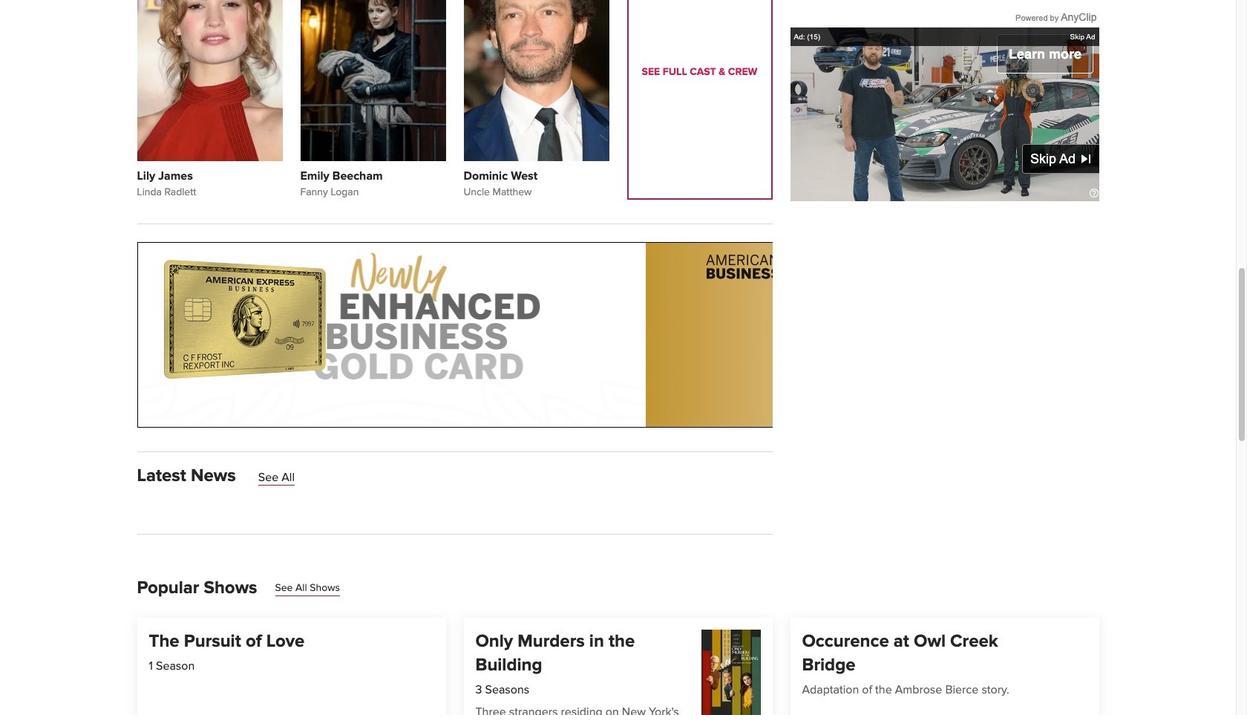 Task type: locate. For each thing, give the bounding box(es) containing it.
video player region
[[791, 27, 1100, 201]]



Task type: vqa. For each thing, say whether or not it's contained in the screenshot.
, within the , we're particularly excited about the crop of new shows coming, like Apple TV+'s star- studded high-flying WWII drama
no



